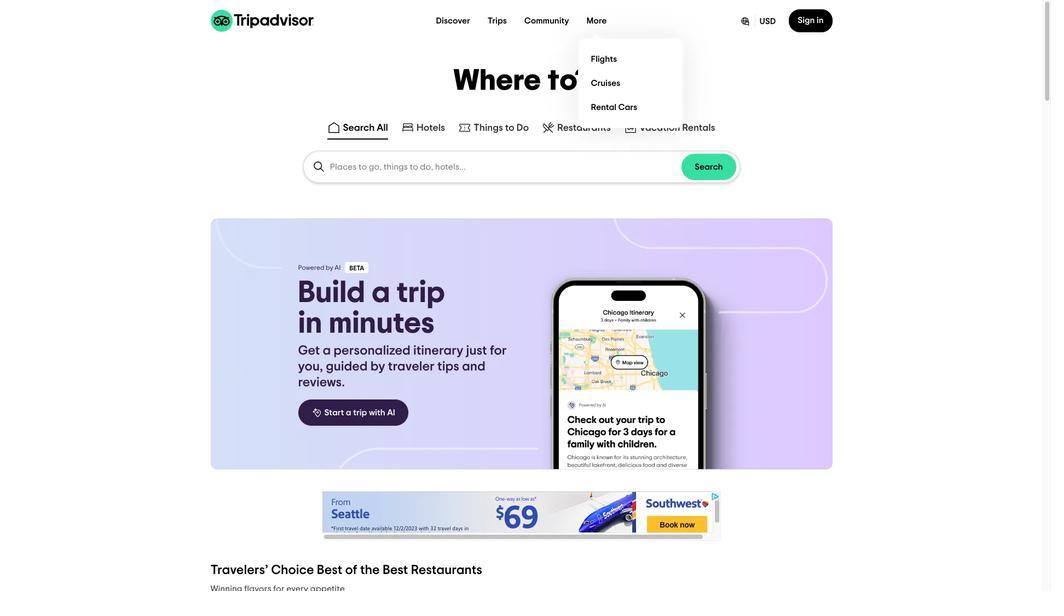 Task type: locate. For each thing, give the bounding box(es) containing it.
1 vertical spatial trip
[[353, 408, 367, 417]]

vacation rentals link
[[624, 121, 715, 134]]

build a trip in minutes get a personalized itinerary just for you, guided by traveler tips and reviews.
[[298, 278, 507, 389]]

Search search field
[[304, 152, 739, 182]]

trip
[[397, 278, 445, 308], [353, 408, 367, 417]]

0 horizontal spatial restaurants
[[411, 564, 482, 577]]

things to do link
[[458, 121, 529, 134]]

restaurants
[[557, 123, 611, 133], [411, 564, 482, 577]]

with
[[369, 408, 385, 417]]

1 horizontal spatial in
[[817, 16, 824, 25]]

ai left beta
[[335, 264, 341, 271]]

best right the
[[383, 564, 408, 577]]

discover
[[436, 16, 470, 25]]

best left of
[[317, 564, 342, 577]]

a
[[372, 278, 390, 308], [323, 344, 331, 358], [346, 408, 351, 417]]

trip inside button
[[353, 408, 367, 417]]

1 vertical spatial a
[[323, 344, 331, 358]]

search
[[343, 123, 375, 133], [695, 163, 723, 171]]

where to?
[[453, 66, 590, 96]]

1 vertical spatial in
[[298, 308, 322, 339]]

itinerary
[[413, 344, 463, 358]]

search all button
[[325, 119, 390, 140]]

search inside search box
[[695, 163, 723, 171]]

0 vertical spatial a
[[372, 278, 390, 308]]

do
[[517, 123, 529, 133]]

reviews.
[[298, 376, 345, 389]]

trip for ai
[[353, 408, 367, 417]]

1 horizontal spatial by
[[371, 360, 385, 373]]

in
[[817, 16, 824, 25], [298, 308, 322, 339]]

search down rentals
[[695, 163, 723, 171]]

tab list containing search all
[[0, 117, 1043, 142]]

where
[[453, 66, 542, 96]]

things
[[474, 123, 503, 133]]

beta
[[350, 265, 364, 272]]

trips
[[488, 16, 507, 25]]

2 vertical spatial a
[[346, 408, 351, 417]]

usd
[[760, 17, 776, 26]]

1 horizontal spatial best
[[383, 564, 408, 577]]

0 horizontal spatial in
[[298, 308, 322, 339]]

1 horizontal spatial trip
[[397, 278, 445, 308]]

0 vertical spatial ai
[[335, 264, 341, 271]]

the
[[360, 564, 380, 577]]

menu
[[578, 38, 683, 128]]

in right the sign
[[817, 16, 824, 25]]

1 vertical spatial ai
[[387, 408, 395, 417]]

2 horizontal spatial a
[[372, 278, 390, 308]]

0 horizontal spatial search
[[343, 123, 375, 133]]

trip inside build a trip in minutes get a personalized itinerary just for you, guided by traveler tips and reviews.
[[397, 278, 445, 308]]

0 vertical spatial restaurants
[[557, 123, 611, 133]]

Search search field
[[330, 162, 682, 172]]

search left all
[[343, 123, 375, 133]]

0 horizontal spatial best
[[317, 564, 342, 577]]

0 horizontal spatial by
[[326, 264, 333, 271]]

more
[[587, 16, 607, 25]]

0 vertical spatial trip
[[397, 278, 445, 308]]

all
[[377, 123, 388, 133]]

by
[[326, 264, 333, 271], [371, 360, 385, 373]]

1 horizontal spatial restaurants
[[557, 123, 611, 133]]

0 horizontal spatial a
[[323, 344, 331, 358]]

personalized
[[334, 344, 411, 358]]

trip for minutes
[[397, 278, 445, 308]]

1 horizontal spatial ai
[[387, 408, 395, 417]]

a right start
[[346, 408, 351, 417]]

ai
[[335, 264, 341, 271], [387, 408, 395, 417]]

1 vertical spatial by
[[371, 360, 385, 373]]

0 horizontal spatial ai
[[335, 264, 341, 271]]

a right build
[[372, 278, 390, 308]]

by right powered
[[326, 264, 333, 271]]

build
[[298, 278, 365, 308]]

in up get on the left of page
[[298, 308, 322, 339]]

0 horizontal spatial trip
[[353, 408, 367, 417]]

1 horizontal spatial search
[[695, 163, 723, 171]]

rental cars link
[[587, 95, 674, 119]]

vacation
[[639, 123, 680, 133]]

travelers'
[[211, 564, 268, 577]]

tab list
[[0, 117, 1043, 142]]

1 vertical spatial search
[[695, 163, 723, 171]]

1 vertical spatial restaurants
[[411, 564, 482, 577]]

1 horizontal spatial a
[[346, 408, 351, 417]]

flights
[[591, 54, 617, 63]]

best
[[317, 564, 342, 577], [383, 564, 408, 577]]

powered by ai
[[298, 264, 341, 271]]

search for search
[[695, 163, 723, 171]]

powered
[[298, 264, 324, 271]]

things to do
[[474, 123, 529, 133]]

0 vertical spatial search
[[343, 123, 375, 133]]

a right get on the left of page
[[323, 344, 331, 358]]

a inside button
[[346, 408, 351, 417]]

search image
[[312, 160, 326, 174]]

1 best from the left
[[317, 564, 342, 577]]

by down personalized
[[371, 360, 385, 373]]

ai right the with
[[387, 408, 395, 417]]

tips
[[438, 360, 459, 373]]



Task type: vqa. For each thing, say whether or not it's contained in the screenshot.
Cruises "link" in the right of the page
yes



Task type: describe. For each thing, give the bounding box(es) containing it.
minutes
[[329, 308, 435, 339]]

just
[[466, 344, 487, 358]]

things to do button
[[456, 119, 531, 140]]

hotels link
[[401, 121, 445, 134]]

sign
[[798, 16, 815, 25]]

usd button
[[731, 9, 785, 32]]

get
[[298, 344, 320, 358]]

restaurants link
[[542, 121, 611, 134]]

ai inside button
[[387, 408, 395, 417]]

trips button
[[479, 10, 516, 32]]

community
[[524, 16, 569, 25]]

rental cars
[[591, 103, 637, 111]]

a for build
[[372, 278, 390, 308]]

search for search all
[[343, 123, 375, 133]]

to
[[505, 123, 515, 133]]

by inside build a trip in minutes get a personalized itinerary just for you, guided by traveler tips and reviews.
[[371, 360, 385, 373]]

traveler
[[388, 360, 435, 373]]

cruises link
[[587, 71, 674, 95]]

cruises
[[591, 79, 620, 87]]

a for start
[[346, 408, 351, 417]]

cars
[[618, 103, 637, 111]]

for
[[490, 344, 507, 358]]

restaurants button
[[540, 119, 613, 140]]

tripadvisor image
[[211, 10, 313, 32]]

rental
[[591, 103, 617, 111]]

start a trip with ai button
[[298, 400, 408, 426]]

menu containing flights
[[578, 38, 683, 128]]

start
[[324, 408, 344, 417]]

more button
[[578, 10, 616, 32]]

sign in link
[[789, 9, 833, 32]]

hotels button
[[399, 119, 447, 140]]

0 vertical spatial by
[[326, 264, 333, 271]]

0 vertical spatial in
[[817, 16, 824, 25]]

start a trip with ai
[[324, 408, 395, 417]]

search button
[[682, 154, 736, 180]]

sign in
[[798, 16, 824, 25]]

in inside build a trip in minutes get a personalized itinerary just for you, guided by traveler tips and reviews.
[[298, 308, 322, 339]]

flights link
[[587, 47, 674, 71]]

community button
[[516, 10, 578, 32]]

guided
[[326, 360, 368, 373]]

travelers' choice best of the best restaurants
[[211, 564, 482, 577]]

search all
[[343, 123, 388, 133]]

2 best from the left
[[383, 564, 408, 577]]

hotels
[[417, 123, 445, 133]]

restaurants inside button
[[557, 123, 611, 133]]

of
[[345, 564, 357, 577]]

vacation rentals button
[[622, 119, 718, 140]]

rentals
[[682, 123, 715, 133]]

advertisement region
[[322, 492, 721, 541]]

vacation rentals
[[639, 123, 715, 133]]

choice
[[271, 564, 314, 577]]

and
[[462, 360, 486, 373]]

to?
[[548, 66, 590, 96]]

you,
[[298, 360, 323, 373]]

discover button
[[427, 10, 479, 32]]



